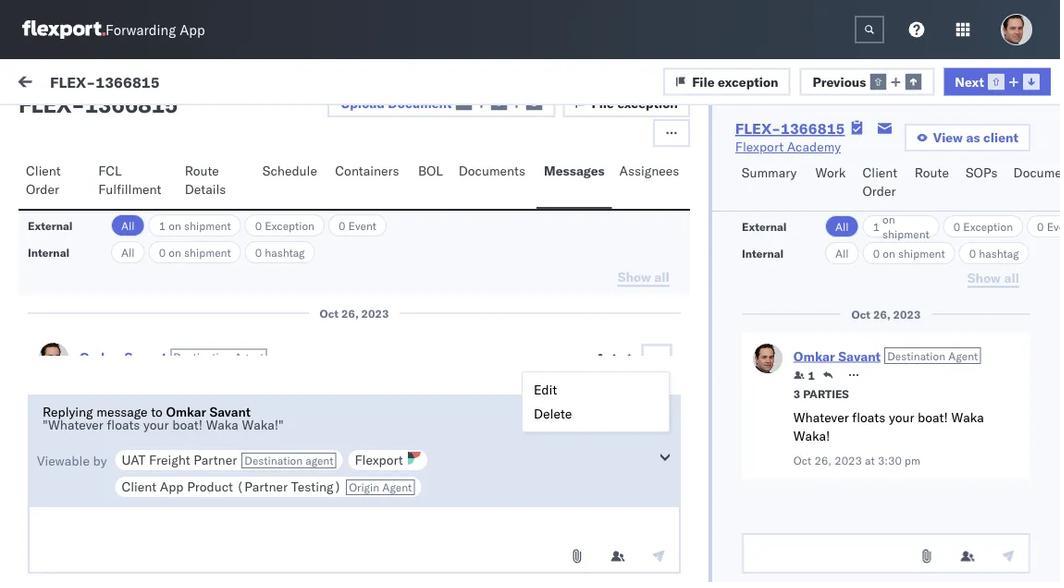 Task type: locate. For each thing, give the bounding box(es) containing it.
upload document button
[[328, 90, 556, 118]]

flexport up 'origin'
[[355, 453, 403, 469]]

academy
[[787, 139, 841, 155]]

on
[[883, 212, 895, 226], [169, 219, 181, 233], [169, 246, 181, 260], [883, 247, 895, 260]]

route details
[[185, 163, 226, 198]]

1 horizontal spatial 0 hashtag
[[969, 247, 1019, 260]]

0 on shipment
[[159, 246, 231, 260], [873, 247, 945, 260]]

1 vertical spatial that
[[188, 510, 212, 526]]

may
[[241, 510, 265, 526]]

1 vertical spatial 458574
[[866, 456, 914, 472]]

that up delayed.
[[178, 454, 202, 471]]

oct 26, 2023, 2:46 pm pdt
[[366, 224, 531, 241]]

omkar savant button for '3 parties' 'button' for the left 1 button
[[80, 349, 167, 366]]

hashtag for 0 event
[[265, 246, 305, 260]]

internal
[[124, 118, 169, 134], [28, 246, 70, 260], [742, 247, 784, 260]]

oct 26, 2023 down 2271801
[[852, 308, 921, 322]]

0 horizontal spatial omkar savant destination agent
[[80, 349, 264, 366]]

whatever floats your boat! waka waka! oct 26, 2023 at 3:30 pm for 1 button to the bottom's '3 parties' 'button'
[[794, 410, 984, 468]]

0 horizontal spatial agent
[[235, 350, 264, 364]]

0 vertical spatial whatever
[[80, 392, 135, 409]]

exception for 0 eve
[[964, 220, 1013, 234]]

0 vertical spatial exception
[[718, 73, 779, 90]]

3:30 for 1 button to the bottom
[[878, 454, 902, 468]]

1 (0) from the left
[[82, 118, 106, 134]]

external for 0 eve
[[742, 220, 787, 234]]

1 horizontal spatial 0 on shipment
[[873, 247, 945, 260]]

0 vertical spatial work
[[179, 76, 210, 92]]

internal (0) button
[[117, 109, 208, 145]]

0 on shipment down 2271801
[[873, 247, 945, 260]]

1 vertical spatial exception
[[618, 95, 678, 112]]

1 vertical spatial flexport
[[355, 453, 403, 469]]

0 horizontal spatial flex-1366815
[[50, 72, 160, 91]]

0 vertical spatial app
[[180, 21, 205, 38]]

testing)
[[291, 479, 342, 496]]

2:46
[[453, 224, 481, 241]]

delayed.
[[151, 473, 200, 489]]

0 on shipment down details
[[159, 246, 231, 260]]

internal for 0 eve
[[742, 247, 784, 260]]

0 vertical spatial parties
[[89, 370, 135, 384]]

this
[[215, 510, 237, 526]]

forwarding app link
[[22, 20, 205, 39]]

my
[[19, 71, 48, 97]]

flexport button
[[347, 450, 428, 472]]

order for right client order button
[[863, 183, 896, 199]]

3 parties button for 1 button to the bottom
[[794, 385, 849, 402]]

0 horizontal spatial 3 parties
[[80, 370, 135, 384]]

message
[[96, 404, 148, 421]]

that down takes at the left of the page
[[188, 510, 212, 526]]

1 pdt from the top
[[507, 224, 531, 241]]

order down external (0) button
[[26, 181, 59, 198]]

occurs
[[266, 473, 306, 489]]

0 horizontal spatial 0 hashtag
[[255, 246, 305, 260]]

order down related work item/shipment
[[863, 183, 896, 199]]

0 horizontal spatial exception
[[618, 95, 678, 112]]

0 exception down sops button
[[954, 220, 1013, 234]]

1 vertical spatial 3 parties
[[794, 387, 849, 401]]

pm for 2:45
[[484, 456, 504, 472]]

replying
[[43, 404, 93, 421]]

flexport up summary
[[735, 139, 784, 155]]

1 inside the 1 on shipment
[[873, 220, 880, 234]]

create
[[174, 390, 211, 406]]

1 horizontal spatial exception
[[964, 220, 1013, 234]]

2 horizontal spatial client
[[863, 165, 898, 181]]

at for 1 button to the bottom's '3 parties' 'button'
[[865, 454, 875, 468]]

1 horizontal spatial 3 parties button
[[794, 385, 849, 402]]

pm for '3 parties' 'button' for the left 1 button
[[191, 418, 207, 432]]

flexport inside 'link'
[[735, 139, 784, 155]]

oct 26, 2023
[[320, 307, 389, 321], [852, 308, 921, 322]]

eve
[[1047, 220, 1060, 234]]

that
[[178, 454, 202, 471], [188, 510, 212, 526]]

0 horizontal spatial boat!
[[172, 417, 203, 434]]

1 horizontal spatial 1 button
[[794, 368, 815, 383]]

client
[[984, 130, 1019, 146]]

shipment down note
[[139, 565, 194, 582]]

exception up assignees
[[618, 95, 678, 112]]

(0) for external (0)
[[82, 118, 106, 134]]

1 horizontal spatial client
[[122, 479, 157, 496]]

flexport
[[735, 139, 784, 155], [355, 453, 403, 469]]

1 horizontal spatial flexport
[[735, 139, 784, 155]]

3:30 for the left 1 button
[[164, 418, 188, 432]]

1 horizontal spatial file
[[692, 73, 715, 90]]

event
[[349, 219, 377, 233]]

k,
[[320, 454, 333, 471]]

app inside 'link'
[[180, 21, 205, 38]]

1 on shipment down details
[[159, 219, 231, 233]]

0 vertical spatial 3 parties button
[[80, 368, 135, 384]]

omkar savant up warehouse
[[90, 302, 172, 318]]

details
[[185, 181, 226, 198]]

0 horizontal spatial exception
[[265, 219, 315, 233]]

1 vertical spatial whatever
[[794, 410, 849, 426]]

1 horizontal spatial omkar savant button
[[794, 348, 881, 364]]

floats inside replying message to omkar savant "whatever floats your boat! waka waka!"
[[107, 417, 140, 434]]

internal inside button
[[124, 118, 169, 134]]

0 horizontal spatial pm
[[191, 418, 207, 432]]

1 horizontal spatial client order button
[[856, 156, 908, 211]]

1 pm from the top
[[484, 224, 504, 241]]

2 2023, from the top
[[413, 456, 450, 472]]

as right view
[[966, 130, 980, 146]]

2 pm from the top
[[484, 456, 504, 472]]

0 horizontal spatial hashtag
[[265, 246, 305, 260]]

message down external (0) button
[[57, 161, 102, 174]]

boat!
[[204, 392, 234, 409], [918, 410, 948, 426], [172, 417, 203, 434]]

0 horizontal spatial waka!
[[274, 392, 310, 409]]

2 horizontal spatial internal
[[742, 247, 784, 260]]

sops
[[966, 165, 998, 181]]

boat! inside replying message to omkar savant "whatever floats your boat! waka waka!"
[[172, 417, 203, 434]]

whatever for 1 button to the bottom's '3 parties' 'button'
[[794, 410, 849, 426]]

route down view
[[915, 165, 949, 181]]

"whatever
[[43, 417, 103, 434]]

1 horizontal spatial client order
[[863, 165, 898, 199]]

messages button
[[537, 155, 612, 209]]

pm
[[191, 418, 207, 432], [905, 454, 921, 468]]

external inside button
[[30, 118, 78, 134]]

0 horizontal spatial at
[[151, 418, 161, 432]]

3 parties
[[80, 370, 135, 384], [794, 387, 849, 401]]

0 horizontal spatial destination
[[173, 350, 232, 364]]

omkar
[[90, 200, 129, 217], [90, 302, 129, 318], [794, 348, 835, 364], [80, 349, 121, 366], [166, 404, 206, 421], [90, 422, 129, 439]]

savant inside replying message to omkar savant "whatever floats your boat! waka waka!"
[[210, 404, 251, 421]]

0 hashtag for 0 event
[[255, 246, 305, 260]]

None text field
[[855, 16, 885, 43], [28, 506, 681, 575], [855, 16, 885, 43], [28, 506, 681, 575]]

established, we will create a lucrative partnership.
[[56, 390, 275, 424]]

than
[[262, 491, 289, 508]]

0 vertical spatial 3 parties
[[80, 370, 135, 384]]

route inside the route details
[[185, 163, 219, 179]]

schedule button
[[255, 155, 328, 209]]

floats for '3 parties' 'button' for the left 1 button
[[138, 392, 172, 409]]

route inside 'button'
[[915, 165, 949, 181]]

2023, for 2:46
[[413, 224, 450, 241]]

omkar savant destination agent for 1 button to the bottom's '3 parties' 'button'
[[794, 348, 978, 364]]

0 vertical spatial pm
[[191, 418, 207, 432]]

0 horizontal spatial whatever
[[80, 392, 135, 409]]

shipment
[[184, 219, 231, 233], [883, 227, 930, 241], [184, 246, 231, 260], [898, 247, 945, 260], [139, 565, 194, 582]]

note
[[159, 510, 185, 526]]

shipment down details
[[184, 219, 231, 233]]

0 horizontal spatial omkar savant button
[[80, 349, 167, 366]]

omkar savant down fulfillment at top
[[90, 200, 172, 217]]

client
[[26, 163, 61, 179], [863, 165, 898, 181], [122, 479, 157, 496]]

pdt right 2:45
[[507, 456, 531, 472]]

0 on shipment for 0 event
[[159, 246, 231, 260]]

1 vertical spatial flex-1366815
[[735, 119, 845, 138]]

3 omkar savant from the top
[[90, 422, 172, 439]]

0 horizontal spatial (0)
[[82, 118, 106, 134]]

1 2023, from the top
[[413, 224, 450, 241]]

resize handle column header for message
[[335, 155, 357, 583]]

1 exception: from the top
[[59, 232, 124, 248]]

of
[[95, 565, 107, 582]]

work right import
[[179, 76, 210, 92]]

1 omkar savant from the top
[[90, 200, 172, 217]]

2 omkar savant from the top
[[90, 302, 172, 318]]

1 on shipment down the route 'button'
[[873, 212, 930, 241]]

0 horizontal spatial parties
[[89, 370, 135, 384]]

client down external (0) button
[[26, 163, 61, 179]]

docume
[[1014, 165, 1060, 181]]

0 vertical spatial flex- 458574
[[827, 335, 914, 352]]

item/shipment
[[896, 161, 972, 174]]

exception down sops button
[[964, 220, 1013, 234]]

2 vertical spatial -
[[596, 335, 604, 352]]

pm right 2:45
[[484, 456, 504, 472]]

route up details
[[185, 163, 219, 179]]

client order for right client order button
[[863, 165, 898, 199]]

flex- 458574
[[827, 335, 914, 352], [827, 456, 914, 472]]

0 horizontal spatial file
[[592, 95, 614, 112]]

as inside button
[[966, 130, 980, 146]]

2 pdt from the top
[[507, 456, 531, 472]]

client for the left client order button
[[26, 163, 61, 179]]

shipment down the route 'button'
[[883, 227, 930, 241]]

oct 26, 2023 for 0 eve
[[852, 308, 921, 322]]

0 horizontal spatial 0 on shipment
[[159, 246, 231, 260]]

flex-1366815 up flexport academy
[[735, 119, 845, 138]]

app right forwarding
[[180, 21, 205, 38]]

0 hashtag right customs at the left top of page
[[255, 246, 305, 260]]

1 horizontal spatial whatever
[[794, 410, 849, 426]]

26,
[[390, 224, 410, 241], [341, 307, 359, 321], [874, 308, 891, 322], [101, 418, 118, 432], [815, 454, 832, 468], [390, 456, 410, 472]]

0 horizontal spatial oct 26, 2023
[[320, 307, 389, 321]]

None text field
[[742, 534, 1031, 575]]

2 horizontal spatial as
[[966, 130, 980, 146]]

1 horizontal spatial file exception
[[692, 73, 779, 90]]

exception up the flex-1366815 link
[[718, 73, 779, 90]]

client order down external (0) button
[[26, 163, 61, 198]]

flex-1366815 link
[[735, 119, 845, 138]]

origin
[[349, 481, 380, 495]]

2 resize handle column header from the left
[[566, 155, 588, 583]]

1 vertical spatial 3 parties button
[[794, 385, 849, 402]]

pm right 2:46
[[484, 224, 504, 241]]

exception: down fulfillment at top
[[59, 232, 124, 248]]

when
[[56, 491, 87, 508]]

(0) inside external (0) button
[[82, 118, 106, 134]]

(0) inside the 'internal (0)' button
[[173, 118, 197, 134]]

hashtag
[[265, 246, 305, 260], [979, 247, 1019, 260]]

client order button left fcl
[[19, 155, 91, 209]]

exception: for exception: unknown customs hold type
[[59, 232, 124, 248]]

pdt for oct 26, 2023, 2:45 pm pdt
[[507, 456, 531, 472]]

exception: up established,
[[59, 334, 124, 350]]

hashtag down sops button
[[979, 247, 1019, 260]]

next button
[[944, 68, 1051, 96]]

longer
[[222, 491, 259, 508]]

client order right "work" button
[[863, 165, 898, 199]]

0 hashtag down sops button
[[969, 247, 1019, 260]]

flex-1366815
[[50, 72, 160, 91], [735, 119, 845, 138]]

1 vertical spatial omkar savant
[[90, 302, 172, 318]]

0 vertical spatial exception:
[[59, 232, 124, 248]]

0 vertical spatial omkar savant
[[90, 200, 172, 217]]

0 horizontal spatial client order
[[26, 163, 61, 198]]

exception down schedule button
[[265, 219, 315, 233]]

3
[[80, 370, 86, 384], [794, 387, 801, 401]]

work up "external (0)"
[[53, 71, 101, 97]]

1 on shipment for 0 event
[[159, 219, 231, 233]]

2 horizontal spatial destination
[[888, 349, 946, 363]]

been
[[118, 473, 147, 489]]

established,
[[56, 390, 128, 406]]

1 vertical spatial at
[[865, 454, 875, 468]]

1 resize handle column header from the left
[[335, 155, 357, 583]]

flex-1366815 down 'forwarding app' 'link'
[[50, 72, 160, 91]]

message right import work
[[225, 76, 279, 92]]

pdt right 2:46
[[507, 224, 531, 241]]

1 horizontal spatial agent
[[382, 481, 412, 495]]

3 parties button for the left 1 button
[[80, 368, 135, 384]]

1 horizontal spatial route
[[915, 165, 949, 181]]

1 vertical spatial file
[[592, 95, 614, 112]]

1 horizontal spatial 3 parties
[[794, 387, 849, 401]]

1 vertical spatial message
[[57, 161, 102, 174]]

flexport inside button
[[355, 453, 403, 469]]

hashtag right customs at the left top of page
[[265, 246, 305, 260]]

3 resize handle column header from the left
[[796, 155, 819, 583]]

(0)
[[82, 118, 106, 134], [173, 118, 197, 134]]

forwarding
[[105, 21, 176, 38]]

import work
[[137, 76, 210, 92]]

app for client
[[160, 479, 184, 496]]

work button
[[808, 156, 856, 211]]

flex-
[[50, 72, 96, 91], [735, 119, 781, 138], [827, 224, 866, 241], [827, 335, 866, 352], [827, 456, 866, 472]]

app down you
[[160, 479, 184, 496]]

1 horizontal spatial boat!
[[204, 392, 234, 409]]

flex- 2271801
[[827, 224, 922, 241]]

all button
[[111, 215, 145, 237], [825, 216, 859, 238], [111, 242, 145, 264], [825, 242, 859, 265]]

0 vertical spatial 458574
[[866, 335, 914, 352]]

category
[[597, 161, 642, 174]]

to
[[151, 404, 163, 421]]

oct 26, 2023 for 0 event
[[320, 307, 389, 321]]

0 horizontal spatial work
[[53, 71, 101, 97]]

whatever
[[80, 392, 135, 409], [794, 410, 849, 426]]

agent
[[949, 349, 978, 363], [235, 350, 264, 364], [382, 481, 412, 495]]

0 vertical spatial flexport
[[735, 139, 784, 155]]

waka
[[238, 392, 270, 409], [952, 410, 984, 426], [206, 417, 239, 434]]

4 resize handle column header from the left
[[1027, 155, 1049, 583]]

file exception up category at the right of the page
[[592, 95, 678, 112]]

1 vertical spatial work
[[816, 165, 846, 181]]

(0) down import work button at the left top of the page
[[173, 118, 197, 134]]

work right related
[[869, 161, 893, 174]]

1 vertical spatial -
[[596, 224, 604, 241]]

0 horizontal spatial file exception
[[592, 95, 678, 112]]

1 horizontal spatial at
[[865, 454, 875, 468]]

all
[[121, 219, 135, 233], [835, 220, 849, 234], [121, 246, 135, 260], [835, 247, 849, 260]]

2 vertical spatial omkar savant
[[90, 422, 172, 439]]

1 horizontal spatial omkar savant destination agent
[[794, 348, 978, 364]]

client order button up flex- 2271801
[[856, 156, 908, 211]]

import
[[137, 76, 176, 92]]

2023, left 2:45
[[413, 456, 450, 472]]

client down uat at the left bottom of the page
[[122, 479, 157, 496]]

resize handle column header
[[335, 155, 357, 583], [566, 155, 588, 583], [796, 155, 819, 583], [1027, 155, 1049, 583]]

as left soon
[[197, 565, 211, 582]]

0 vertical spatial work
[[53, 71, 101, 97]]

1 horizontal spatial pm
[[905, 454, 921, 468]]

2023, left 2:46
[[413, 224, 450, 241]]

work down the academy
[[816, 165, 846, 181]]

omkar savant down message
[[90, 422, 172, 439]]

2 exception: from the top
[[59, 334, 124, 350]]

0
[[255, 219, 262, 233], [339, 219, 346, 233], [954, 220, 961, 234], [1037, 220, 1044, 234], [159, 246, 166, 260], [255, 246, 262, 260], [873, 247, 880, 260], [969, 247, 976, 260]]

exception
[[265, 219, 315, 233], [964, 220, 1013, 234]]

related
[[828, 161, 866, 174]]

omkar savant for warehouse
[[90, 302, 172, 318]]

0 vertical spatial at
[[151, 418, 161, 432]]

0 horizontal spatial order
[[26, 181, 59, 198]]

0 exception down schedule button
[[255, 219, 315, 233]]

work
[[179, 76, 210, 92], [816, 165, 846, 181]]

omkar inside replying message to omkar savant "whatever floats your boat! waka waka!"
[[166, 404, 206, 421]]

flexport for flexport
[[355, 453, 403, 469]]

notifying
[[99, 454, 151, 471]]

1 horizontal spatial oct 26, 2023
[[852, 308, 921, 322]]

destination inside uat freight partner destination agent
[[245, 454, 303, 468]]

client right "work" button
[[863, 165, 898, 181]]

1 horizontal spatial order
[[863, 183, 896, 199]]

order for the left client order button
[[26, 181, 59, 198]]

flexport academy link
[[735, 138, 841, 156]]

1 vertical spatial exception:
[[59, 334, 124, 350]]

1 vertical spatial 2023,
[[413, 456, 450, 472]]

pm
[[484, 224, 504, 241], [484, 456, 504, 472]]

flexport. image
[[22, 20, 105, 39]]

0 horizontal spatial 3:30
[[164, 418, 188, 432]]

0 on shipment for 0 eve
[[873, 247, 945, 260]]

0 horizontal spatial route
[[185, 163, 219, 179]]

replying message to omkar savant "whatever floats your boat! waka waka!"
[[43, 404, 284, 434]]

0 vertical spatial message
[[225, 76, 279, 92]]

uat
[[122, 453, 146, 469]]

1 458574 from the top
[[866, 335, 914, 352]]

flexport for flexport academy
[[735, 139, 784, 155]]

as right soon
[[246, 565, 260, 582]]

(0) up fcl
[[82, 118, 106, 134]]

oct 26, 2023 down 0 event
[[320, 307, 389, 321]]

at for '3 parties' 'button' for the left 1 button
[[151, 418, 161, 432]]

0 vertical spatial pdt
[[507, 224, 531, 241]]

1 vertical spatial pdt
[[507, 456, 531, 472]]

omkar savant destination agent for '3 parties' 'button' for the left 1 button
[[80, 349, 264, 366]]

agent inside client app product (partner testing) origin agent
[[382, 481, 412, 495]]

file exception up the flex-1366815 link
[[692, 73, 779, 90]]

bol
[[418, 163, 443, 179]]

0 horizontal spatial client
[[26, 163, 61, 179]]

2 (0) from the left
[[173, 118, 197, 134]]

floats
[[138, 392, 172, 409], [853, 410, 886, 426], [107, 417, 140, 434]]

0 vertical spatial pm
[[484, 224, 504, 241]]



Task type: vqa. For each thing, say whether or not it's contained in the screenshot.
1 on shipment to the right
yes



Task type: describe. For each thing, give the bounding box(es) containing it.
app for forwarding
[[180, 21, 205, 38]]

resize handle column header for time
[[566, 155, 588, 583]]

boat! for 1 button to the bottom
[[918, 410, 948, 426]]

viewable by
[[37, 453, 107, 470]]

view as client button
[[905, 124, 1031, 152]]

exception: for exception: warehouse devan delay
[[59, 334, 124, 350]]

(partner
[[236, 479, 288, 496]]

pm for 1 button to the bottom's '3 parties' 'button'
[[905, 454, 921, 468]]

1 vertical spatial parties
[[803, 387, 849, 401]]

external for 0 event
[[28, 219, 73, 233]]

route button
[[908, 156, 959, 211]]

&
[[308, 454, 317, 471]]

2:45
[[453, 456, 481, 472]]

0 eve
[[1037, 220, 1060, 234]]

floats for 1 button to the bottom's '3 parties' 'button'
[[853, 410, 886, 426]]

exception: unknown customs hold type
[[59, 232, 308, 248]]

a
[[214, 390, 221, 406]]

boat! for the left 1 button
[[204, 392, 234, 409]]

1 vertical spatial file exception
[[592, 95, 678, 112]]

pdt for oct 26, 2023, 2:46 pm pdt
[[507, 224, 531, 241]]

1 on shipment for 0 eve
[[873, 212, 930, 241]]

agent for 1 button to the bottom
[[949, 349, 978, 363]]

route for route
[[915, 165, 949, 181]]

you
[[154, 454, 175, 471]]

flex - 1366815
[[19, 91, 178, 118]]

this
[[204, 473, 229, 489]]

1 flex- 458574 from the top
[[827, 335, 914, 352]]

fcl fulfillment
[[98, 163, 161, 198]]

(0) for internal (0)
[[173, 118, 197, 134]]

fcl
[[98, 163, 122, 179]]

delay
[[242, 334, 277, 350]]

shipment down 2271801
[[898, 247, 945, 260]]

resize handle column header for related work item/shipment
[[1027, 155, 1049, 583]]

related work item/shipment
[[828, 161, 972, 174]]

previous button
[[800, 68, 935, 96]]

2023, for 2:45
[[413, 456, 450, 472]]

1 horizontal spatial flex-1366815
[[735, 119, 845, 138]]

fcl fulfillment button
[[91, 155, 177, 209]]

1 vertical spatial 1 button
[[794, 368, 815, 383]]

0 horizontal spatial 3
[[80, 370, 86, 384]]

impact
[[268, 510, 308, 526]]

omkar savant for unknown
[[90, 200, 172, 217]]

please
[[116, 510, 155, 526]]

cargo
[[152, 491, 184, 508]]

lucrative
[[225, 390, 275, 406]]

0 vertical spatial file exception
[[692, 73, 779, 90]]

0 vertical spatial file
[[692, 73, 715, 90]]

time
[[366, 161, 391, 174]]

partnership.
[[56, 408, 128, 424]]

1 horizontal spatial waka!
[[794, 428, 830, 445]]

0 horizontal spatial client order button
[[19, 155, 91, 209]]

uat freight partner destination agent
[[122, 453, 334, 469]]

shipment left hold
[[184, 246, 231, 260]]

0 exception for 0 event
[[255, 219, 315, 233]]

route for route details
[[185, 163, 219, 179]]

viewable
[[37, 453, 90, 470]]

waka inside replying message to omkar savant "whatever floats your boat! waka waka!"
[[206, 417, 239, 434]]

fulfillment
[[98, 181, 161, 198]]

0 horizontal spatial work
[[179, 76, 210, 92]]

work for my
[[53, 71, 101, 97]]

whatever for '3 parties' 'button' for the left 1 button
[[80, 392, 135, 409]]

on inside the 1 on shipment
[[883, 212, 895, 226]]

we are notifying you that your shipment, k & k, devan has been delayed. this often occurs when unloading cargo takes longer than expected. please note that this may impact your
[[56, 454, 337, 526]]

view as client
[[933, 130, 1019, 146]]

2 flex- 458574 from the top
[[827, 456, 914, 472]]

oct 26, 2023, 2:45 pm pdt
[[366, 456, 531, 472]]

0 hashtag for 0 eve
[[969, 247, 1019, 260]]

warehouse
[[128, 334, 197, 350]]

client order for the left client order button
[[26, 163, 61, 198]]

whatever floats your boat! waka waka! oct 26, 2023 at 3:30 pm for '3 parties' 'button' for the left 1 button
[[80, 392, 310, 432]]

containers button
[[328, 155, 411, 209]]

0 vertical spatial flex-1366815
[[50, 72, 160, 91]]

expected.
[[56, 510, 113, 526]]

shipment,
[[234, 454, 293, 471]]

route details button
[[177, 155, 255, 209]]

exception for 0 event
[[265, 219, 315, 233]]

previous
[[813, 73, 866, 90]]

exception: warehouse devan delay
[[59, 334, 277, 350]]

view
[[933, 130, 963, 146]]

documents
[[459, 163, 526, 179]]

assignees
[[620, 163, 679, 179]]

assignees button
[[612, 155, 690, 209]]

1 horizontal spatial as
[[246, 565, 260, 582]]

flex
[[19, 91, 71, 118]]

2 458574 from the top
[[866, 456, 914, 472]]

messages
[[544, 163, 605, 179]]

0 horizontal spatial message
[[57, 161, 102, 174]]

by
[[93, 453, 107, 470]]

are
[[77, 454, 96, 471]]

2271801
[[866, 224, 922, 241]]

external (0)
[[30, 118, 106, 134]]

pm for 2:46
[[484, 224, 504, 241]]

1 vertical spatial 3
[[794, 387, 801, 401]]

we
[[56, 454, 74, 471]]

unloading
[[90, 491, 148, 508]]

internal for 0 event
[[28, 246, 70, 260]]

destination for the left 1 button
[[173, 350, 232, 364]]

next
[[955, 73, 985, 90]]

0 vertical spatial waka!
[[274, 392, 310, 409]]

hashtag for 0 eve
[[979, 247, 1019, 260]]

devan
[[56, 473, 91, 489]]

upload document
[[341, 95, 452, 111]]

waka for '3 parties' 'button' for the left 1 button's omkar savant button
[[238, 392, 270, 409]]

has
[[94, 473, 115, 489]]

message inside button
[[225, 76, 279, 92]]

partner
[[194, 453, 237, 469]]

0 horizontal spatial as
[[197, 565, 211, 582]]

my work
[[19, 71, 101, 97]]

agent for the left 1 button
[[235, 350, 264, 364]]

external (0) button
[[22, 109, 117, 145]]

resize handle column header for category
[[796, 155, 819, 583]]

destination for 1 button to the bottom
[[888, 349, 946, 363]]

hold
[[247, 232, 276, 248]]

delete
[[534, 406, 572, 422]]

- for hold
[[596, 224, 604, 241]]

client for right client order button
[[863, 165, 898, 181]]

internal (0)
[[124, 118, 197, 134]]

status of your shipment as soon as possible.
[[56, 565, 316, 582]]

flexport academy
[[735, 139, 841, 155]]

import work button
[[130, 59, 217, 109]]

0 vertical spatial that
[[178, 454, 202, 471]]

client app product (partner testing) origin agent
[[122, 479, 412, 496]]

forwarding app
[[105, 21, 205, 38]]

0 horizontal spatial 1 button
[[597, 351, 618, 366]]

waka for 1 button to the bottom's '3 parties' 'button''s omkar savant button
[[952, 410, 984, 426]]

message button
[[217, 59, 310, 109]]

docume button
[[1006, 156, 1060, 211]]

work for related
[[869, 161, 893, 174]]

omkar savant button for 1 button to the bottom's '3 parties' 'button'
[[794, 348, 881, 364]]

possible.
[[263, 565, 316, 582]]

0 vertical spatial -
[[71, 91, 85, 118]]

waka!"
[[242, 417, 284, 434]]

summary
[[742, 165, 797, 181]]

your inside replying message to omkar savant "whatever floats your boat! waka waka!"
[[143, 417, 169, 434]]

unknown
[[128, 232, 186, 248]]

1 horizontal spatial exception
[[718, 73, 779, 90]]

freight
[[149, 453, 190, 469]]

- for delay
[[596, 335, 604, 352]]

0 exception for 0 eve
[[954, 220, 1013, 234]]

status
[[56, 565, 92, 582]]



